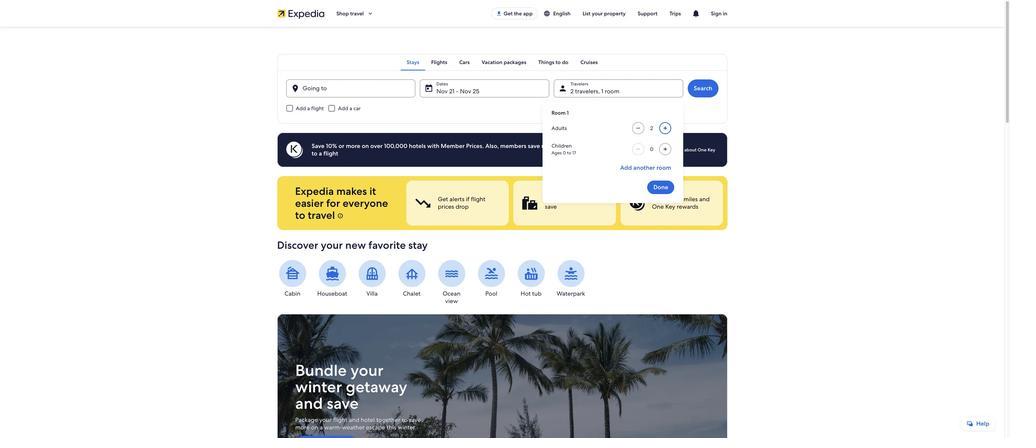 Task type: vqa. For each thing, say whether or not it's contained in the screenshot.
the bottommost more
yes



Task type: describe. For each thing, give the bounding box(es) containing it.
discover your new favorite stay
[[277, 239, 428, 252]]

children ages 0 to 17
[[552, 143, 576, 156]]

expedia logo image
[[277, 8, 324, 19]]

favorite
[[369, 239, 406, 252]]

bundle flight + hotel to save
[[545, 196, 608, 211]]

prices
[[438, 203, 454, 211]]

travel inside expedia makes it easier for everyone to travel
[[308, 209, 335, 222]]

flights
[[431, 59, 447, 66]]

easier
[[295, 197, 324, 210]]

children
[[552, 143, 572, 149]]

3 out of 3 element
[[620, 181, 723, 226]]

one inside learn about one key link
[[698, 147, 707, 153]]

10%
[[326, 142, 337, 150]]

pool button
[[476, 260, 507, 298]]

decrease the number of adults in room 1 image
[[634, 125, 643, 131]]

increase the number of children in room 1 image
[[661, 146, 670, 152]]

alerts
[[449, 196, 464, 203]]

chalet button
[[397, 260, 427, 298]]

it
[[370, 185, 376, 198]]

hotel inside save 10% or more on over 100,000 hotels with member prices. also, members save up to 30% when you add a hotel to a flight
[[617, 142, 631, 150]]

on inside save 10% or more on over 100,000 hotels with member prices. also, members save up to 30% when you add a hotel to a flight
[[362, 142, 369, 150]]

cruises
[[581, 59, 598, 66]]

bundle for flight
[[545, 196, 564, 203]]

your for discover
[[321, 239, 343, 252]]

to inside bundle your winter getaway and save package your flight and hotel together to save more on a warm-weather escape this winter.
[[402, 417, 407, 425]]

2 out of 3 element
[[513, 181, 616, 226]]

and inside earn airline miles and one key rewards
[[699, 196, 710, 203]]

travel inside dropdown button
[[350, 10, 364, 17]]

get alerts if flight prices drop
[[438, 196, 485, 211]]

add for add a car
[[338, 105, 348, 112]]

0 vertical spatial key
[[708, 147, 716, 153]]

hotels
[[409, 142, 426, 150]]

view
[[445, 298, 458, 305]]

save right this
[[409, 417, 421, 425]]

to inside tab list
[[556, 59, 561, 66]]

key inside earn airline miles and one key rewards
[[665, 203, 675, 211]]

2 nov from the left
[[460, 87, 471, 95]]

also,
[[485, 142, 499, 150]]

waterpark
[[557, 290, 585, 298]]

packages
[[504, 59, 526, 66]]

hotel inside bundle your winter getaway and save package your flight and hotel together to save more on a warm-weather escape this winter.
[[361, 417, 375, 425]]

vacation
[[482, 59, 503, 66]]

nov 21 - nov 25 button
[[420, 80, 550, 98]]

english
[[553, 10, 571, 17]]

to inside children ages 0 to 17
[[567, 150, 571, 156]]

do
[[562, 59, 569, 66]]

chalet
[[403, 290, 421, 298]]

bundle your winter getaway and save package your flight and hotel together to save more on a warm-weather escape this winter.
[[295, 361, 421, 432]]

a inside bundle your winter getaway and save package your flight and hotel together to save more on a warm-weather escape this winter.
[[320, 424, 323, 432]]

flight inside bundle your winter getaway and save package your flight and hotel together to save more on a warm-weather escape this winter.
[[333, 417, 347, 425]]

save 10% or more on over 100,000 hotels with member prices. also, members save up to 30% when you add a hotel to a flight
[[312, 142, 631, 158]]

list
[[583, 10, 591, 17]]

sign
[[711, 10, 722, 17]]

you
[[588, 142, 598, 150]]

things to do link
[[532, 54, 575, 71]]

travel sale activities deals image
[[277, 315, 728, 439]]

one inside earn airline miles and one key rewards
[[652, 203, 664, 211]]

add a flight
[[296, 105, 324, 112]]

get for get the app
[[504, 10, 513, 17]]

your for bundle
[[350, 361, 383, 381]]

earn
[[652, 196, 664, 203]]

things
[[538, 59, 555, 66]]

expedia
[[295, 185, 334, 198]]

weather
[[342, 424, 364, 432]]

hot tub
[[521, 290, 542, 298]]

sign in
[[711, 10, 728, 17]]

save inside bundle flight + hotel to save
[[545, 203, 557, 211]]

learn
[[672, 147, 683, 153]]

getaway
[[346, 377, 407, 398]]

room inside button
[[657, 164, 671, 172]]

members
[[500, 142, 527, 150]]

hot tub button
[[516, 260, 547, 298]]

drop
[[455, 203, 469, 211]]

cruises link
[[575, 54, 604, 71]]

flights link
[[425, 54, 453, 71]]

this
[[387, 424, 396, 432]]

get the app
[[504, 10, 533, 17]]

the
[[514, 10, 522, 17]]

support link
[[632, 7, 664, 20]]

member
[[441, 142, 465, 150]]

your for list
[[592, 10, 603, 17]]

flight left add a car
[[311, 105, 324, 112]]

ocean
[[443, 290, 461, 298]]

1 nov from the left
[[437, 87, 448, 95]]

to left 10%
[[312, 150, 317, 158]]

shop travel
[[336, 10, 364, 17]]

shop
[[336, 10, 349, 17]]

2
[[571, 87, 574, 95]]

escape
[[366, 424, 385, 432]]

17
[[573, 150, 576, 156]]

over
[[370, 142, 383, 150]]

2 travelers, 1 room
[[571, 87, 620, 95]]

save inside save 10% or more on over 100,000 hotels with member prices. also, members save up to 30% when you add a hotel to a flight
[[528, 142, 540, 150]]

search button
[[688, 80, 719, 98]]

vacation packages link
[[476, 54, 532, 71]]

save up warm-
[[327, 394, 359, 414]]

english button
[[538, 7, 577, 20]]

more inside save 10% or more on over 100,000 hotels with member prices. also, members save up to 30% when you add a hotel to a flight
[[346, 142, 360, 150]]

room inside dropdown button
[[605, 87, 620, 95]]

learn about one key
[[672, 147, 716, 153]]

add a car
[[338, 105, 361, 112]]

adults
[[552, 125, 567, 132]]



Task type: locate. For each thing, give the bounding box(es) containing it.
0 horizontal spatial add
[[296, 105, 306, 112]]

get left alerts
[[438, 196, 448, 203]]

0 horizontal spatial bundle
[[295, 361, 347, 381]]

1 vertical spatial key
[[665, 203, 675, 211]]

up
[[542, 142, 549, 150]]

hot
[[521, 290, 531, 298]]

1 vertical spatial room
[[657, 164, 671, 172]]

to inside expedia makes it easier for everyone to travel
[[295, 209, 305, 222]]

1 vertical spatial hotel
[[587, 196, 601, 203]]

and
[[699, 196, 710, 203], [295, 394, 323, 414], [349, 417, 359, 425]]

21
[[449, 87, 455, 95]]

1 horizontal spatial travel
[[350, 10, 364, 17]]

pool
[[485, 290, 497, 298]]

cabin
[[285, 290, 300, 298]]

airline
[[665, 196, 682, 203]]

bundle your winter getaway and save main content
[[0, 27, 1005, 439]]

ages
[[552, 150, 562, 156]]

key right earn
[[665, 203, 675, 211]]

travelers,
[[575, 87, 600, 95]]

done button
[[648, 181, 674, 194]]

2 horizontal spatial and
[[699, 196, 710, 203]]

tab list containing stays
[[277, 54, 728, 71]]

0 horizontal spatial travel
[[308, 209, 335, 222]]

0 horizontal spatial more
[[295, 424, 309, 432]]

bundle inside bundle flight + hotel to save
[[545, 196, 564, 203]]

nov left 21
[[437, 87, 448, 95]]

together
[[376, 417, 400, 425]]

cars link
[[453, 54, 476, 71]]

and up the package
[[295, 394, 323, 414]]

1 horizontal spatial add
[[338, 105, 348, 112]]

add for add another room
[[620, 164, 632, 172]]

1 horizontal spatial room
[[657, 164, 671, 172]]

package
[[295, 417, 318, 425]]

on left warm-
[[311, 424, 318, 432]]

1 vertical spatial on
[[311, 424, 318, 432]]

travel left the trailing image
[[350, 10, 364, 17]]

0 horizontal spatial key
[[665, 203, 675, 211]]

-
[[456, 87, 459, 95]]

when
[[571, 142, 587, 150]]

villa button
[[357, 260, 388, 298]]

1 horizontal spatial nov
[[460, 87, 471, 95]]

get inside get alerts if flight prices drop
[[438, 196, 448, 203]]

30%
[[558, 142, 570, 150]]

waterpark button
[[556, 260, 586, 298]]

and right the miles
[[699, 196, 710, 203]]

1 vertical spatial and
[[295, 394, 323, 414]]

nov right -
[[460, 87, 471, 95]]

1 horizontal spatial get
[[504, 10, 513, 17]]

trailing image
[[367, 10, 374, 17]]

0 vertical spatial more
[[346, 142, 360, 150]]

tub
[[532, 290, 542, 298]]

1 vertical spatial more
[[295, 424, 309, 432]]

1 vertical spatial bundle
[[295, 361, 347, 381]]

0 horizontal spatial on
[[311, 424, 318, 432]]

0 horizontal spatial get
[[438, 196, 448, 203]]

property
[[604, 10, 626, 17]]

0 horizontal spatial 1
[[567, 110, 569, 116]]

0 horizontal spatial room
[[605, 87, 620, 95]]

if
[[466, 196, 469, 203]]

to right this
[[402, 417, 407, 425]]

save left '+'
[[545, 203, 557, 211]]

0 vertical spatial hotel
[[617, 142, 631, 150]]

winter
[[295, 377, 342, 398]]

vacation packages
[[482, 59, 526, 66]]

to left do
[[556, 59, 561, 66]]

flight
[[311, 105, 324, 112], [324, 150, 338, 158], [471, 196, 485, 203], [566, 196, 580, 203], [333, 417, 347, 425]]

bundle
[[545, 196, 564, 203], [295, 361, 347, 381]]

1 inside dropdown button
[[601, 87, 604, 95]]

more
[[346, 142, 360, 150], [295, 424, 309, 432]]

on left over
[[362, 142, 369, 150]]

for
[[326, 197, 340, 210]]

and right warm-
[[349, 417, 359, 425]]

cars
[[459, 59, 470, 66]]

one left airline on the top right
[[652, 203, 664, 211]]

stay
[[408, 239, 428, 252]]

0 horizontal spatial one
[[652, 203, 664, 211]]

100,000
[[384, 142, 408, 150]]

flight right if
[[471, 196, 485, 203]]

add inside add another room button
[[620, 164, 632, 172]]

to down expedia
[[295, 209, 305, 222]]

0 vertical spatial one
[[698, 147, 707, 153]]

get for get alerts if flight prices drop
[[438, 196, 448, 203]]

things to do
[[538, 59, 569, 66]]

0 vertical spatial on
[[362, 142, 369, 150]]

about
[[684, 147, 697, 153]]

bundle for your
[[295, 361, 347, 381]]

get the app link
[[491, 8, 538, 20]]

flight left or
[[324, 150, 338, 158]]

0 horizontal spatial and
[[295, 394, 323, 414]]

on inside bundle your winter getaway and save package your flight and hotel together to save more on a warm-weather escape this winter.
[[311, 424, 318, 432]]

room down increase the number of children in room 1 icon
[[657, 164, 671, 172]]

trips
[[670, 10, 681, 17]]

xsmall image
[[338, 213, 344, 219]]

prices.
[[466, 142, 484, 150]]

to right 'up'
[[550, 142, 556, 150]]

to inside bundle flight + hotel to save
[[602, 196, 608, 203]]

earn airline miles and one key rewards
[[652, 196, 710, 211]]

1 vertical spatial 1
[[567, 110, 569, 116]]

1 horizontal spatial one
[[698, 147, 707, 153]]

room right travelers, on the top of page
[[605, 87, 620, 95]]

1 right room
[[567, 110, 569, 116]]

learn about one key link
[[669, 144, 719, 156]]

room
[[552, 110, 566, 116]]

2 vertical spatial hotel
[[361, 417, 375, 425]]

done
[[654, 184, 668, 191]]

more inside bundle your winter getaway and save package your flight and hotel together to save more on a warm-weather escape this winter.
[[295, 424, 309, 432]]

expedia makes it easier for everyone to travel
[[295, 185, 388, 222]]

save left 'up'
[[528, 142, 540, 150]]

more right or
[[346, 142, 360, 150]]

save
[[528, 142, 540, 150], [545, 203, 557, 211], [327, 394, 359, 414], [409, 417, 421, 425]]

tab list
[[277, 54, 728, 71]]

1 horizontal spatial and
[[349, 417, 359, 425]]

flight inside get alerts if flight prices drop
[[471, 196, 485, 203]]

hotel left decrease the number of children in room 1 image
[[617, 142, 631, 150]]

trips link
[[664, 7, 687, 20]]

0 horizontal spatial nov
[[437, 87, 448, 95]]

increase the number of adults in room 1 image
[[661, 125, 670, 131]]

get right download the app button icon
[[504, 10, 513, 17]]

add for add a flight
[[296, 105, 306, 112]]

tab list inside bundle your winter getaway and save main content
[[277, 54, 728, 71]]

to right 0
[[567, 150, 571, 156]]

new
[[345, 239, 366, 252]]

stays link
[[401, 54, 425, 71]]

0 vertical spatial travel
[[350, 10, 364, 17]]

0 vertical spatial room
[[605, 87, 620, 95]]

travel
[[350, 10, 364, 17], [308, 209, 335, 222]]

0
[[563, 150, 566, 156]]

flight inside save 10% or more on over 100,000 hotels with member prices. also, members save up to 30% when you add a hotel to a flight
[[324, 150, 338, 158]]

more left warm-
[[295, 424, 309, 432]]

room 1
[[552, 110, 569, 116]]

discover
[[277, 239, 318, 252]]

0 vertical spatial bundle
[[545, 196, 564, 203]]

one right about
[[698, 147, 707, 153]]

1 vertical spatial get
[[438, 196, 448, 203]]

key right about
[[708, 147, 716, 153]]

travel left the xsmall image
[[308, 209, 335, 222]]

car
[[354, 105, 361, 112]]

nov
[[437, 87, 448, 95], [460, 87, 471, 95]]

or
[[339, 142, 344, 150]]

shop travel button
[[330, 5, 380, 23]]

add another room button
[[617, 161, 674, 175]]

1 horizontal spatial more
[[346, 142, 360, 150]]

decrease the number of children in room 1 image
[[634, 146, 643, 152]]

hotel left together
[[361, 417, 375, 425]]

2 vertical spatial and
[[349, 417, 359, 425]]

1 horizontal spatial on
[[362, 142, 369, 150]]

0 vertical spatial and
[[699, 196, 710, 203]]

1 horizontal spatial bundle
[[545, 196, 564, 203]]

room
[[605, 87, 620, 95], [657, 164, 671, 172]]

1 horizontal spatial hotel
[[587, 196, 601, 203]]

flight left '+'
[[566, 196, 580, 203]]

add
[[600, 142, 611, 150]]

hotel right '+'
[[587, 196, 601, 203]]

app
[[523, 10, 533, 17]]

sign in button
[[705, 5, 734, 23]]

houseboat
[[317, 290, 347, 298]]

small image
[[544, 10, 550, 17]]

winter.
[[398, 424, 416, 432]]

rewards
[[677, 203, 698, 211]]

support
[[638, 10, 658, 17]]

communication center icon image
[[692, 9, 701, 18]]

stays
[[407, 59, 419, 66]]

warm-
[[324, 424, 342, 432]]

list your property link
[[577, 7, 632, 20]]

1 right travelers, on the top of page
[[601, 87, 604, 95]]

list your property
[[583, 10, 626, 17]]

1 horizontal spatial key
[[708, 147, 716, 153]]

with
[[427, 142, 439, 150]]

get
[[504, 10, 513, 17], [438, 196, 448, 203]]

2 horizontal spatial add
[[620, 164, 632, 172]]

0 vertical spatial get
[[504, 10, 513, 17]]

on
[[362, 142, 369, 150], [311, 424, 318, 432]]

0 horizontal spatial hotel
[[361, 417, 375, 425]]

bundle inside bundle your winter getaway and save package your flight and hotel together to save more on a warm-weather escape this winter.
[[295, 361, 347, 381]]

add
[[296, 105, 306, 112], [338, 105, 348, 112], [620, 164, 632, 172]]

2 horizontal spatial hotel
[[617, 142, 631, 150]]

hotel inside bundle flight + hotel to save
[[587, 196, 601, 203]]

to right '+'
[[602, 196, 608, 203]]

1 out of 3 element
[[406, 181, 509, 226]]

1 vertical spatial one
[[652, 203, 664, 211]]

1 vertical spatial travel
[[308, 209, 335, 222]]

flight inside bundle flight + hotel to save
[[566, 196, 580, 203]]

ocean view button
[[436, 260, 467, 305]]

download the app button image
[[496, 11, 502, 17]]

0 vertical spatial 1
[[601, 87, 604, 95]]

cabin button
[[277, 260, 308, 298]]

1 horizontal spatial 1
[[601, 87, 604, 95]]

key
[[708, 147, 716, 153], [665, 203, 675, 211]]

flight right the package
[[333, 417, 347, 425]]

1
[[601, 87, 604, 95], [567, 110, 569, 116]]



